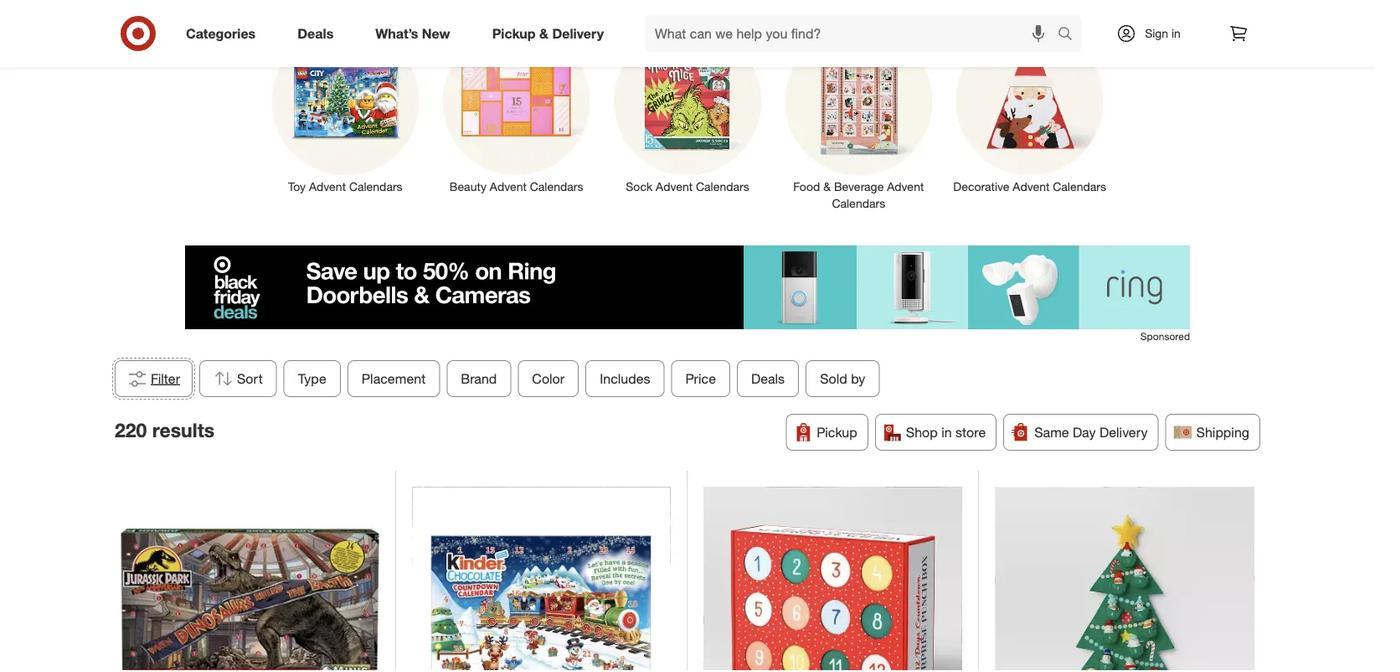 Task type: vqa. For each thing, say whether or not it's contained in the screenshot.
the Calendars within the Food & Beverage Advent Calendars
yes



Task type: describe. For each thing, give the bounding box(es) containing it.
calendars for sock advent calendars
[[696, 179, 750, 194]]

day
[[1073, 424, 1096, 440]]

filter
[[151, 370, 180, 387]]

food & beverage advent calendars link
[[773, 24, 945, 212]]

store
[[956, 424, 986, 440]]

& for pickup
[[540, 25, 549, 42]]

& for food
[[824, 179, 831, 194]]

deals for "deals" button
[[751, 370, 785, 387]]

calendars for beauty advent calendars
[[530, 179, 583, 194]]

brand button
[[447, 360, 511, 397]]

beverage
[[834, 179, 884, 194]]

includes button
[[586, 360, 665, 397]]

shop
[[906, 424, 938, 440]]

sold by
[[820, 370, 866, 387]]

deals link
[[283, 15, 355, 52]]

What can we help you find? suggestions appear below search field
[[645, 15, 1062, 52]]

what's
[[376, 25, 418, 42]]

sponsored
[[1141, 330, 1190, 343]]

what's new
[[376, 25, 450, 42]]

results
[[152, 419, 215, 442]]

sign
[[1145, 26, 1169, 41]]

toy
[[288, 179, 306, 194]]

sock advent calendars
[[626, 179, 750, 194]]

220
[[115, 419, 147, 442]]

220 results
[[115, 419, 215, 442]]

beauty advent calendars link
[[431, 24, 602, 195]]

search button
[[1051, 15, 1091, 55]]

categories link
[[172, 15, 277, 52]]

placement button
[[348, 360, 440, 397]]

pickup & delivery link
[[478, 15, 625, 52]]

toy advent calendars
[[288, 179, 403, 194]]

advent for toy
[[309, 179, 346, 194]]

sock
[[626, 179, 653, 194]]

color
[[532, 370, 565, 387]]

delivery for pickup & delivery
[[552, 25, 604, 42]]

what's new link
[[361, 15, 471, 52]]

deals button
[[737, 360, 799, 397]]

advent inside the food & beverage advent calendars
[[887, 179, 924, 194]]

delivery for same day delivery
[[1100, 424, 1148, 440]]

color button
[[518, 360, 579, 397]]

new
[[422, 25, 450, 42]]

decorative
[[954, 179, 1010, 194]]

in for shop
[[942, 424, 952, 440]]

categories
[[186, 25, 256, 42]]

same day delivery button
[[1004, 414, 1159, 451]]

calendars for decorative advent calendars
[[1053, 179, 1107, 194]]

shipping button
[[1166, 414, 1261, 451]]

placement
[[362, 370, 426, 387]]

advertisement region
[[185, 245, 1190, 329]]

shop in store
[[906, 424, 986, 440]]

search
[[1051, 27, 1091, 43]]

same day delivery
[[1035, 424, 1148, 440]]

beauty
[[450, 179, 487, 194]]



Task type: locate. For each thing, give the bounding box(es) containing it.
1 horizontal spatial in
[[1172, 26, 1181, 41]]

pickup & delivery
[[492, 25, 604, 42]]

& inside pickup & delivery "link"
[[540, 25, 549, 42]]

sold by button
[[806, 360, 880, 397]]

kinder holiday milk chocolate countdown calendar - 4.4oz image
[[413, 487, 671, 671], [413, 487, 671, 671]]

0 vertical spatial delivery
[[552, 25, 604, 42]]

sock advent calendars link
[[602, 24, 773, 195]]

1 vertical spatial &
[[824, 179, 831, 194]]

pickup
[[492, 25, 536, 42], [817, 424, 858, 440]]

deals left what's
[[298, 25, 334, 42]]

calendars
[[349, 179, 403, 194], [530, 179, 583, 194], [696, 179, 750, 194], [1053, 179, 1107, 194], [832, 196, 886, 211]]

advent right decorative
[[1013, 179, 1050, 194]]

0 horizontal spatial in
[[942, 424, 952, 440]]

advent right sock
[[656, 179, 693, 194]]

advent for beauty
[[490, 179, 527, 194]]

advent for sock
[[656, 179, 693, 194]]

shipping
[[1197, 424, 1250, 440]]

1 horizontal spatial &
[[824, 179, 831, 194]]

deals for deals link on the left
[[298, 25, 334, 42]]

in for sign
[[1172, 26, 1181, 41]]

pickup button
[[786, 414, 869, 451]]

sort button
[[199, 360, 277, 397]]

&
[[540, 25, 549, 42], [824, 179, 831, 194]]

& inside the food & beverage advent calendars
[[824, 179, 831, 194]]

brand
[[461, 370, 497, 387]]

pickup inside "link"
[[492, 25, 536, 42]]

13"x16.5" christmas countdown punch box red - wondershop™ image
[[704, 487, 962, 671], [704, 487, 962, 671]]

in left store
[[942, 424, 952, 440]]

food
[[794, 179, 820, 194]]

type
[[298, 370, 327, 387]]

advent right beauty
[[490, 179, 527, 194]]

1 horizontal spatial pickup
[[817, 424, 858, 440]]

pickup inside button
[[817, 424, 858, 440]]

calendars inside the food & beverage advent calendars
[[832, 196, 886, 211]]

advent right beverage
[[887, 179, 924, 194]]

delivery inside pickup & delivery "link"
[[552, 25, 604, 42]]

deals left 'sold' on the right of page
[[751, 370, 785, 387]]

1 horizontal spatial deals
[[751, 370, 785, 387]]

deals
[[298, 25, 334, 42], [751, 370, 785, 387]]

price button
[[672, 360, 731, 397]]

0 horizontal spatial deals
[[298, 25, 334, 42]]

pickup for pickup
[[817, 424, 858, 440]]

0 vertical spatial in
[[1172, 26, 1181, 41]]

2 advent from the left
[[490, 179, 527, 194]]

0 horizontal spatial delivery
[[552, 25, 604, 42]]

in inside button
[[942, 424, 952, 440]]

same
[[1035, 424, 1069, 440]]

5 advent from the left
[[1013, 179, 1050, 194]]

decorative advent calendars
[[954, 179, 1107, 194]]

0 vertical spatial &
[[540, 25, 549, 42]]

filter button
[[115, 360, 193, 397]]

type button
[[284, 360, 341, 397]]

deals inside button
[[751, 370, 785, 387]]

sold
[[820, 370, 848, 387]]

beauty advent calendars
[[450, 179, 583, 194]]

1 vertical spatial in
[[942, 424, 952, 440]]

toy advent calendars link
[[260, 24, 431, 195]]

decorative advent calendars link
[[945, 24, 1116, 195]]

in
[[1172, 26, 1181, 41], [942, 424, 952, 440]]

advent for decorative
[[1013, 179, 1050, 194]]

4 advent from the left
[[887, 179, 924, 194]]

advent
[[309, 179, 346, 194], [490, 179, 527, 194], [656, 179, 693, 194], [887, 179, 924, 194], [1013, 179, 1050, 194]]

1 vertical spatial delivery
[[1100, 424, 1148, 440]]

0 vertical spatial pickup
[[492, 25, 536, 42]]

sign in link
[[1102, 15, 1207, 52]]

0 vertical spatial deals
[[298, 25, 334, 42]]

31.25" featherly friends fabric tree with birds hanging christmas countdown calendar green - wondershop™ image
[[996, 487, 1255, 671], [996, 487, 1255, 671]]

3 advent from the left
[[656, 179, 693, 194]]

sign in
[[1145, 26, 1181, 41]]

shop in store button
[[875, 414, 997, 451]]

pickup right the "new"
[[492, 25, 536, 42]]

calendars for toy advent calendars
[[349, 179, 403, 194]]

food & beverage advent calendars
[[794, 179, 924, 211]]

delivery inside same day delivery "button"
[[1100, 424, 1148, 440]]

sort
[[237, 370, 263, 387]]

jurassic world 30th anniversary holiday advent calendar mini figure set (target exclusive) image
[[121, 487, 379, 671], [121, 487, 379, 671]]

pickup for pickup & delivery
[[492, 25, 536, 42]]

0 horizontal spatial &
[[540, 25, 549, 42]]

pickup down sold by button
[[817, 424, 858, 440]]

1 vertical spatial deals
[[751, 370, 785, 387]]

0 horizontal spatial pickup
[[492, 25, 536, 42]]

includes
[[600, 370, 651, 387]]

price
[[686, 370, 716, 387]]

1 vertical spatial pickup
[[817, 424, 858, 440]]

advent right toy
[[309, 179, 346, 194]]

by
[[851, 370, 866, 387]]

1 horizontal spatial delivery
[[1100, 424, 1148, 440]]

delivery
[[552, 25, 604, 42], [1100, 424, 1148, 440]]

in inside 'link'
[[1172, 26, 1181, 41]]

in right sign
[[1172, 26, 1181, 41]]

1 advent from the left
[[309, 179, 346, 194]]



